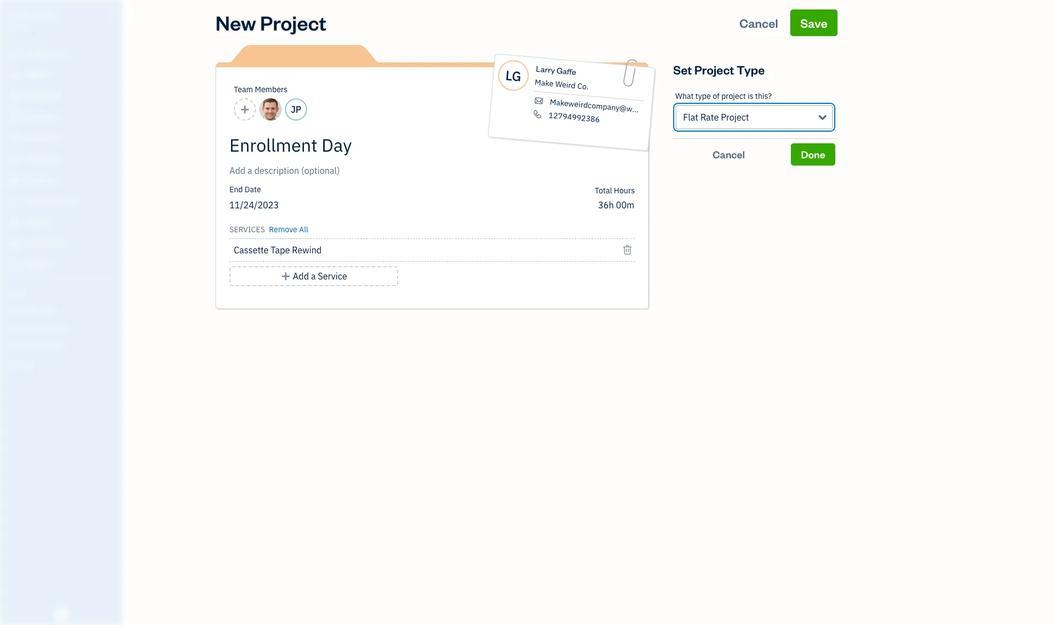 Task type: locate. For each thing, give the bounding box(es) containing it.
settings image
[[8, 359, 119, 368]]

main element
[[0, 0, 150, 625]]

cancel button up the "type"
[[730, 9, 789, 36]]

cancel
[[740, 15, 779, 31], [713, 148, 745, 161]]

is
[[748, 91, 754, 101]]

done
[[801, 148, 826, 161]]

project
[[260, 9, 327, 36], [695, 62, 735, 77], [721, 112, 749, 123]]

hours
[[614, 186, 635, 196]]

Project Description text field
[[229, 164, 535, 177]]

project image
[[7, 175, 21, 186]]

cassette
[[234, 244, 269, 256]]

total hours
[[595, 186, 635, 196]]

0 vertical spatial cancel
[[740, 15, 779, 31]]

makeweirdcompany@weird.co
[[550, 97, 657, 116]]

cancel up the "type"
[[740, 15, 779, 31]]

cancel down flat rate project
[[713, 148, 745, 161]]

1 vertical spatial cancel
[[713, 148, 745, 161]]

add team member image
[[240, 103, 250, 116]]

jp
[[291, 104, 301, 115]]

turtle
[[9, 10, 41, 21]]

phone image
[[532, 109, 544, 119]]

remove
[[269, 224, 297, 234]]

money image
[[7, 217, 21, 228]]

1 vertical spatial project
[[695, 62, 735, 77]]

expense image
[[7, 154, 21, 165]]

envelope image
[[533, 96, 545, 106]]

0 vertical spatial project
[[260, 9, 327, 36]]

cancel button down flat rate project
[[673, 143, 785, 166]]

Project Name text field
[[229, 134, 535, 156]]

type
[[696, 91, 711, 101]]

flat
[[683, 112, 699, 123]]

invoice image
[[7, 112, 21, 123]]

project inside field
[[721, 112, 749, 123]]

add a service
[[293, 271, 347, 282]]

flat rate project
[[683, 112, 749, 123]]

team members
[[234, 84, 288, 94]]

cancel for bottommost cancel button
[[713, 148, 745, 161]]

client image
[[7, 69, 21, 81]]

end date
[[229, 184, 261, 194]]

co.
[[577, 81, 589, 92]]

a
[[311, 271, 316, 282]]

cassette tape rewind
[[234, 244, 322, 256]]

what
[[676, 91, 694, 101]]

add a service button
[[229, 266, 398, 286]]

2 vertical spatial project
[[721, 112, 749, 123]]

of
[[713, 91, 720, 101]]

larry gaffe make weird co.
[[535, 63, 589, 92]]

cancel button
[[730, 9, 789, 36], [673, 143, 785, 166]]

rewind
[[292, 244, 322, 256]]

Hourly Budget text field
[[598, 199, 635, 211]]

total
[[595, 186, 612, 196]]

apps image
[[8, 288, 119, 297]]

all
[[299, 224, 308, 234]]

bank connections image
[[8, 341, 119, 350]]

set
[[673, 62, 692, 77]]

services
[[229, 224, 265, 234]]



Task type: describe. For each thing, give the bounding box(es) containing it.
rate
[[701, 112, 719, 123]]

new
[[216, 9, 256, 36]]

turtle inc owner
[[9, 10, 58, 31]]

1 vertical spatial cancel button
[[673, 143, 785, 166]]

12794992386
[[549, 110, 601, 125]]

plus image
[[281, 269, 291, 283]]

owner
[[9, 22, 29, 31]]

dashboard image
[[7, 48, 21, 59]]

freshbooks image
[[52, 607, 70, 621]]

items and services image
[[8, 323, 119, 332]]

set project type
[[673, 62, 765, 77]]

team members image
[[8, 306, 119, 314]]

End date in  format text field
[[229, 199, 365, 211]]

make
[[535, 77, 554, 89]]

done button
[[791, 143, 836, 166]]

what type of project is this?
[[676, 91, 772, 101]]

0 vertical spatial cancel button
[[730, 9, 789, 36]]

cancel for the top cancel button
[[740, 15, 779, 31]]

weird
[[555, 79, 576, 91]]

tape
[[271, 244, 290, 256]]

new project
[[216, 9, 327, 36]]

gaffe
[[556, 65, 577, 77]]

chart image
[[7, 238, 21, 249]]

members
[[255, 84, 288, 94]]

remove project service image
[[623, 243, 633, 257]]

payment image
[[7, 133, 21, 144]]

project
[[722, 91, 746, 101]]

report image
[[7, 259, 21, 271]]

lg
[[505, 66, 522, 85]]

add
[[293, 271, 309, 282]]

end
[[229, 184, 243, 194]]

services remove all
[[229, 224, 308, 234]]

type
[[737, 62, 765, 77]]

save
[[801, 15, 828, 31]]

inc
[[43, 10, 58, 21]]

what type of project is this? element
[[673, 83, 836, 139]]

project for set
[[695, 62, 735, 77]]

save button
[[791, 9, 838, 36]]

date
[[245, 184, 261, 194]]

Project Type field
[[676, 105, 833, 129]]

timer image
[[7, 196, 21, 207]]

larry
[[536, 63, 556, 75]]

estimate image
[[7, 91, 21, 102]]

service
[[318, 271, 347, 282]]

project for new
[[260, 9, 327, 36]]

team
[[234, 84, 253, 94]]

this?
[[756, 91, 772, 101]]

remove all button
[[267, 221, 308, 236]]



Task type: vqa. For each thing, say whether or not it's contained in the screenshot.
items and services image
yes



